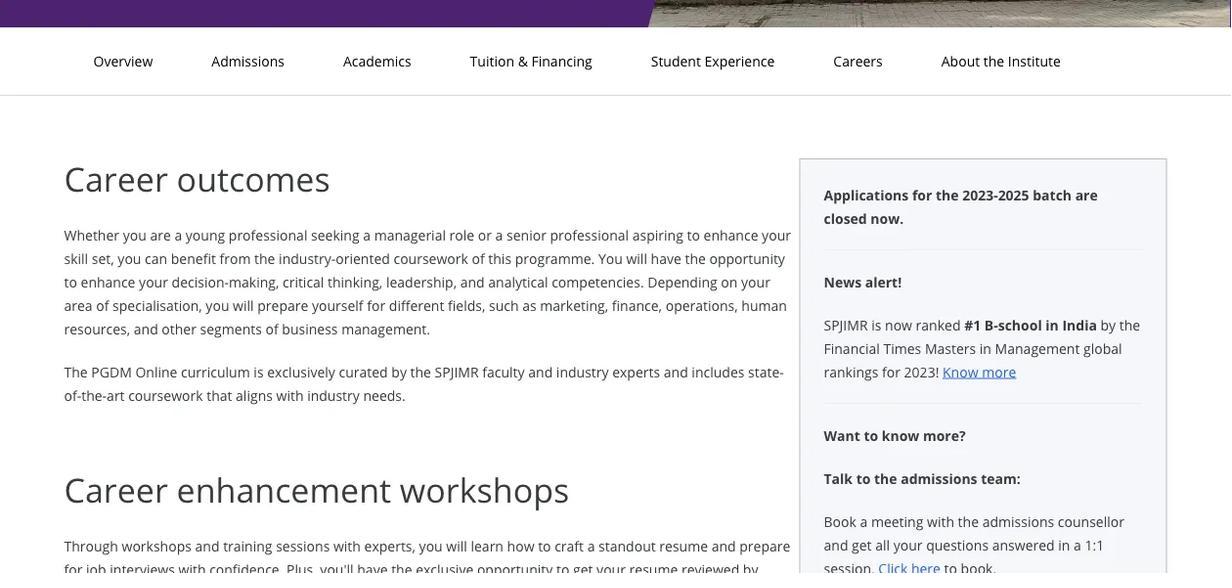 Task type: describe. For each thing, give the bounding box(es) containing it.
more?
[[923, 426, 966, 445]]

overview link
[[88, 52, 159, 70]]

that
[[207, 386, 232, 405]]

&
[[518, 52, 528, 70]]

2025
[[998, 185, 1030, 204]]

or
[[478, 225, 492, 244]]

needs.
[[363, 386, 406, 405]]

for inside whether you are a young professional seeking a managerial role or a senior professional aspiring to enhance your skill set, you can benefit from the industry-oriented coursework of this programme. you will have the opportunity to enhance your decision-making, critical thinking, leadership, and analytical competencies. depending on your area of specialisation, you will prepare yourself for different fields, such as marketing, finance, operations, human resources, and other segments of business management.
[[367, 296, 386, 315]]

coursework inside "the pgdm online curriculum is exclusively curated by the spjimr faculty and industry experts and includes state- of-the-art coursework that aligns with industry needs."
[[128, 386, 203, 405]]

2023!
[[904, 362, 939, 381]]

on
[[721, 272, 738, 291]]

the pgdm online curriculum is exclusively curated by the spjimr faculty and industry experts and includes state- of-the-art coursework that aligns with industry needs.
[[64, 362, 784, 405]]

and up reviewed
[[712, 537, 736, 555]]

news
[[824, 272, 862, 291]]

the down want to know more?
[[875, 469, 898, 488]]

career for career outcomes
[[64, 156, 168, 202]]

admissions link
[[206, 52, 290, 70]]

yourself
[[312, 296, 364, 315]]

from
[[220, 249, 251, 268]]

0 vertical spatial resume
[[660, 537, 708, 555]]

opportunity inside whether you are a young professional seeking a managerial role or a senior professional aspiring to enhance your skill set, you can benefit from the industry-oriented coursework of this programme. you will have the opportunity to enhance your decision-making, critical thinking, leadership, and analytical competencies. depending on your area of specialisation, you will prepare yourself for different fields, such as marketing, finance, operations, human resources, and other segments of business management.
[[710, 249, 785, 268]]

0 vertical spatial will
[[626, 249, 648, 268]]

book a meeting with the admissions counsellor and get all your questions answered in a 1:1 session.
[[824, 512, 1125, 573]]

confidence.
[[209, 560, 283, 573]]

the up making,
[[254, 249, 275, 268]]

prepare inside through workshops and training sessions with experts, you will learn how to craft a standout resume and prepare for job interviews with confidence. plus, you'll have the exclusive opportunity to get your resume reviewed b
[[740, 537, 791, 555]]

oriented
[[336, 249, 390, 268]]

and left training
[[195, 537, 220, 555]]

benefit
[[171, 249, 216, 268]]

spjimr is now ranked #1 b-school in india
[[824, 315, 1097, 334]]

school
[[998, 315, 1042, 334]]

depending
[[648, 272, 718, 291]]

and right experts
[[664, 362, 688, 381]]

set,
[[92, 249, 114, 268]]

analytical
[[488, 272, 548, 291]]

know
[[882, 426, 920, 445]]

talk
[[824, 469, 853, 488]]

and down specialisation,
[[134, 319, 158, 338]]

get inside book a meeting with the admissions counsellor and get all your questions answered in a 1:1 session.
[[852, 536, 872, 554]]

includes
[[692, 362, 745, 381]]

overview
[[93, 52, 153, 70]]

fields,
[[448, 296, 486, 315]]

student experience
[[651, 52, 775, 70]]

news alert!
[[824, 272, 902, 291]]

how
[[507, 537, 535, 555]]

careers
[[834, 52, 883, 70]]

in inside by the financial times masters in management global rankings for 2023!
[[980, 339, 992, 358]]

this
[[488, 249, 512, 268]]

the
[[64, 362, 88, 381]]

times
[[884, 339, 922, 358]]

career for career enhancement workshops
[[64, 467, 168, 513]]

enhancement
[[177, 467, 391, 513]]

is inside "the pgdm online curriculum is exclusively curated by the spjimr faculty and industry experts and includes state- of-the-art coursework that aligns with industry needs."
[[254, 362, 264, 381]]

are inside applications for the 2023-2025 batch are closed now.
[[1076, 185, 1098, 204]]

career enhancement workshops
[[64, 467, 570, 513]]

questions
[[927, 536, 989, 554]]

a inside through workshops and training sessions with experts, you will learn how to craft a standout resume and prepare for job interviews with confidence. plus, you'll have the exclusive opportunity to get your resume reviewed b
[[588, 537, 595, 555]]

with right interviews at the bottom left of the page
[[179, 560, 206, 573]]

specialisation,
[[113, 296, 202, 315]]

management
[[995, 339, 1080, 358]]

the right about
[[984, 52, 1005, 70]]

whether
[[64, 225, 119, 244]]

business
[[282, 319, 338, 338]]

industry-
[[279, 249, 336, 268]]

state-
[[748, 362, 784, 381]]

competencies.
[[552, 272, 644, 291]]

for inside by the financial times masters in management global rankings for 2023!
[[882, 362, 901, 381]]

1 horizontal spatial industry
[[556, 362, 609, 381]]

will inside through workshops and training sessions with experts, you will learn how to craft a standout resume and prepare for job interviews with confidence. plus, you'll have the exclusive opportunity to get your resume reviewed b
[[446, 537, 467, 555]]

have inside through workshops and training sessions with experts, you will learn how to craft a standout resume and prepare for job interviews with confidence. plus, you'll have the exclusive opportunity to get your resume reviewed b
[[357, 560, 388, 573]]

segments
[[200, 319, 262, 338]]

know more link
[[943, 362, 1017, 381]]

to right aspiring
[[687, 225, 700, 244]]

1 horizontal spatial enhance
[[704, 225, 759, 244]]

you up "segments"
[[206, 296, 229, 315]]

now.
[[871, 209, 904, 227]]

the inside applications for the 2023-2025 batch are closed now.
[[936, 185, 959, 204]]

to right the how
[[538, 537, 551, 555]]

1 vertical spatial resume
[[630, 560, 678, 573]]

pgdm
[[91, 362, 132, 381]]

in inside book a meeting with the admissions counsellor and get all your questions answered in a 1:1 session.
[[1059, 536, 1071, 554]]

you'll
[[320, 560, 354, 573]]

senior
[[507, 225, 547, 244]]

2 horizontal spatial of
[[472, 249, 485, 268]]

have inside whether you are a young professional seeking a managerial role or a senior professional aspiring to enhance your skill set, you can benefit from the industry-oriented coursework of this programme. you will have the opportunity to enhance your decision-making, critical thinking, leadership, and analytical competencies. depending on your area of specialisation, you will prepare yourself for different fields, such as marketing, finance, operations, human resources, and other segments of business management.
[[651, 249, 682, 268]]

now
[[885, 315, 913, 334]]

global
[[1084, 339, 1123, 358]]

aligns
[[236, 386, 273, 405]]

0 vertical spatial in
[[1046, 315, 1059, 334]]

area
[[64, 296, 93, 315]]

for inside through workshops and training sessions with experts, you will learn how to craft a standout resume and prepare for job interviews with confidence. plus, you'll have the exclusive opportunity to get your resume reviewed b
[[64, 560, 83, 573]]

your left 'closed'
[[762, 225, 791, 244]]

young
[[186, 225, 225, 244]]

0 horizontal spatial of
[[96, 296, 109, 315]]

rankings
[[824, 362, 879, 381]]

ranked
[[916, 315, 961, 334]]

careers link
[[828, 52, 889, 70]]

to right "want"
[[864, 426, 879, 445]]

applications
[[824, 185, 909, 204]]

outcomes
[[177, 156, 330, 202]]

1 vertical spatial will
[[233, 296, 254, 315]]

with up you'll
[[334, 537, 361, 555]]

making,
[[229, 272, 279, 291]]

academics link
[[337, 52, 417, 70]]

curriculum
[[181, 362, 250, 381]]

about
[[942, 52, 980, 70]]

you inside through workshops and training sessions with experts, you will learn how to craft a standout resume and prepare for job interviews with confidence. plus, you'll have the exclusive opportunity to get your resume reviewed b
[[419, 537, 443, 555]]

financing
[[532, 52, 593, 70]]

whether you are a young professional seeking a managerial role or a senior professional aspiring to enhance your skill set, you can benefit from the industry-oriented coursework of this programme. you will have the opportunity to enhance your decision-making, critical thinking, leadership, and analytical competencies. depending on your area of specialisation, you will prepare yourself for different fields, such as marketing, finance, operations, human resources, and other segments of business management.
[[64, 225, 791, 338]]

the inside through workshops and training sessions with experts, you will learn how to craft a standout resume and prepare for job interviews with confidence. plus, you'll have the exclusive opportunity to get your resume reviewed b
[[391, 560, 412, 573]]

all
[[876, 536, 890, 554]]

want
[[824, 426, 861, 445]]

a left 1:1
[[1074, 536, 1082, 554]]

1 horizontal spatial is
[[872, 315, 882, 334]]

experts,
[[364, 537, 416, 555]]

the inside by the financial times masters in management global rankings for 2023!
[[1120, 315, 1141, 334]]



Task type: vqa. For each thing, say whether or not it's contained in the screenshot.
1 to the top
no



Task type: locate. For each thing, give the bounding box(es) containing it.
critical
[[283, 272, 324, 291]]

coursework down the online
[[128, 386, 203, 405]]

2 horizontal spatial will
[[626, 249, 648, 268]]

1 vertical spatial is
[[254, 362, 264, 381]]

0 vertical spatial admissions
[[901, 469, 978, 488]]

such
[[489, 296, 519, 315]]

1 vertical spatial spjimr
[[435, 362, 479, 381]]

industry left experts
[[556, 362, 609, 381]]

2 vertical spatial of
[[266, 319, 279, 338]]

1 career from the top
[[64, 156, 168, 202]]

programme.
[[515, 249, 595, 268]]

your inside through workshops and training sessions with experts, you will learn how to craft a standout resume and prepare for job interviews with confidence. plus, you'll have the exclusive opportunity to get your resume reviewed b
[[597, 560, 626, 573]]

coursework
[[394, 249, 468, 268], [128, 386, 203, 405]]

in left 1:1
[[1059, 536, 1071, 554]]

0 horizontal spatial will
[[233, 296, 254, 315]]

industry down curated
[[307, 386, 360, 405]]

coursework up leadership,
[[394, 249, 468, 268]]

batch
[[1033, 185, 1072, 204]]

resume up reviewed
[[660, 537, 708, 555]]

1 horizontal spatial professional
[[550, 225, 629, 244]]

0 vertical spatial get
[[852, 536, 872, 554]]

faculty
[[483, 362, 525, 381]]

marketing,
[[540, 296, 609, 315]]

about the institute link
[[936, 52, 1067, 70]]

your right the all
[[894, 536, 923, 554]]

enhance down set,
[[81, 272, 135, 291]]

know
[[943, 362, 979, 381]]

opportunity down the how
[[477, 560, 553, 573]]

1 horizontal spatial will
[[446, 537, 467, 555]]

1 vertical spatial coursework
[[128, 386, 203, 405]]

you right set,
[[118, 249, 141, 268]]

will
[[626, 249, 648, 268], [233, 296, 254, 315], [446, 537, 467, 555]]

training
[[223, 537, 272, 555]]

get
[[852, 536, 872, 554], [573, 560, 593, 573]]

the up the depending
[[685, 249, 706, 268]]

spjimr inside "the pgdm online curriculum is exclusively curated by the spjimr faculty and industry experts and includes state- of-the-art coursework that aligns with industry needs."
[[435, 362, 479, 381]]

the inside "the pgdm online curriculum is exclusively curated by the spjimr faculty and industry experts and includes state- of-the-art coursework that aligns with industry needs."
[[410, 362, 431, 381]]

a right book
[[860, 512, 868, 531]]

admissions inside book a meeting with the admissions counsellor and get all your questions answered in a 1:1 session.
[[983, 512, 1055, 531]]

workshops inside through workshops and training sessions with experts, you will learn how to craft a standout resume and prepare for job interviews with confidence. plus, you'll have the exclusive opportunity to get your resume reviewed b
[[122, 537, 192, 555]]

opportunity up the on
[[710, 249, 785, 268]]

0 horizontal spatial professional
[[229, 225, 308, 244]]

you up exclusive
[[419, 537, 443, 555]]

job
[[86, 560, 106, 573]]

professional up from
[[229, 225, 308, 244]]

1 vertical spatial by
[[392, 362, 407, 381]]

the up questions
[[958, 512, 979, 531]]

0 vertical spatial opportunity
[[710, 249, 785, 268]]

for up "management."
[[367, 296, 386, 315]]

through
[[64, 537, 118, 555]]

1 horizontal spatial of
[[266, 319, 279, 338]]

0 horizontal spatial spjimr
[[435, 362, 479, 381]]

for left "job"
[[64, 560, 83, 573]]

1 horizontal spatial get
[[852, 536, 872, 554]]

1 vertical spatial have
[[357, 560, 388, 573]]

to down the skill
[[64, 272, 77, 291]]

a left the young on the left
[[174, 225, 182, 244]]

1 vertical spatial are
[[150, 225, 171, 244]]

1 vertical spatial opportunity
[[477, 560, 553, 573]]

0 vertical spatial industry
[[556, 362, 609, 381]]

0 horizontal spatial have
[[357, 560, 388, 573]]

opportunity inside through workshops and training sessions with experts, you will learn how to craft a standout resume and prepare for job interviews with confidence. plus, you'll have the exclusive opportunity to get your resume reviewed b
[[477, 560, 553, 573]]

are right batch
[[1076, 185, 1098, 204]]

other
[[162, 319, 197, 338]]

by inside "the pgdm online curriculum is exclusively curated by the spjimr faculty and industry experts and includes state- of-the-art coursework that aligns with industry needs."
[[392, 362, 407, 381]]

of-
[[64, 386, 81, 405]]

the up global
[[1120, 315, 1141, 334]]

1 horizontal spatial coursework
[[394, 249, 468, 268]]

book
[[824, 512, 857, 531]]

the-
[[81, 386, 107, 405]]

spjimr up the financial
[[824, 315, 868, 334]]

and inside book a meeting with the admissions counsellor and get all your questions answered in a 1:1 session.
[[824, 536, 849, 554]]

have
[[651, 249, 682, 268], [357, 560, 388, 573]]

for
[[913, 185, 933, 204], [367, 296, 386, 315], [882, 362, 901, 381], [64, 560, 83, 573]]

1 horizontal spatial by
[[1101, 315, 1116, 334]]

can
[[145, 249, 167, 268]]

0 horizontal spatial by
[[392, 362, 407, 381]]

exclusively
[[267, 362, 335, 381]]

you
[[123, 225, 146, 244], [118, 249, 141, 268], [206, 296, 229, 315], [419, 537, 443, 555]]

1 vertical spatial of
[[96, 296, 109, 315]]

0 vertical spatial coursework
[[394, 249, 468, 268]]

admissions
[[212, 52, 285, 70]]

workshops up interviews at the bottom left of the page
[[122, 537, 192, 555]]

workshops
[[400, 467, 570, 513], [122, 537, 192, 555]]

coursework inside whether you are a young professional seeking a managerial role or a senior professional aspiring to enhance your skill set, you can benefit from the industry-oriented coursework of this programme. you will have the opportunity to enhance your decision-making, critical thinking, leadership, and analytical competencies. depending on your area of specialisation, you will prepare yourself for different fields, such as marketing, finance, operations, human resources, and other segments of business management.
[[394, 249, 468, 268]]

sessions
[[276, 537, 330, 555]]

#1
[[965, 315, 981, 334]]

career up "whether"
[[64, 156, 168, 202]]

1 vertical spatial admissions
[[983, 512, 1055, 531]]

craft
[[555, 537, 584, 555]]

masters
[[925, 339, 976, 358]]

tuition & financing link
[[464, 52, 598, 70]]

meeting
[[872, 512, 924, 531]]

human
[[742, 296, 787, 315]]

the left 2023-
[[936, 185, 959, 204]]

operations,
[[666, 296, 738, 315]]

admissions down more?
[[901, 469, 978, 488]]

prepare inside whether you are a young professional seeking a managerial role or a senior professional aspiring to enhance your skill set, you can benefit from the industry-oriented coursework of this programme. you will have the opportunity to enhance your decision-making, critical thinking, leadership, and analytical competencies. depending on your area of specialisation, you will prepare yourself for different fields, such as marketing, finance, operations, human resources, and other segments of business management.
[[258, 296, 308, 315]]

2 vertical spatial in
[[1059, 536, 1071, 554]]

2 vertical spatial will
[[446, 537, 467, 555]]

admissions
[[901, 469, 978, 488], [983, 512, 1055, 531]]

career
[[64, 156, 168, 202], [64, 467, 168, 513]]

enhance up the on
[[704, 225, 759, 244]]

to right 'talk'
[[857, 469, 871, 488]]

will down making,
[[233, 296, 254, 315]]

a
[[174, 225, 182, 244], [363, 225, 371, 244], [496, 225, 503, 244], [860, 512, 868, 531], [1074, 536, 1082, 554], [588, 537, 595, 555]]

by inside by the financial times masters in management global rankings for 2023!
[[1101, 315, 1116, 334]]

counsellor
[[1058, 512, 1125, 531]]

reviewed
[[682, 560, 740, 573]]

different
[[389, 296, 444, 315]]

in
[[1046, 315, 1059, 334], [980, 339, 992, 358], [1059, 536, 1071, 554]]

in down b-
[[980, 339, 992, 358]]

0 vertical spatial spjimr
[[824, 315, 868, 334]]

professional up you
[[550, 225, 629, 244]]

prepare
[[258, 296, 308, 315], [740, 537, 791, 555]]

standout
[[599, 537, 656, 555]]

you
[[599, 249, 623, 268]]

to down craft
[[557, 560, 570, 573]]

spjimr left faculty
[[435, 362, 479, 381]]

and up fields,
[[460, 272, 485, 291]]

1 vertical spatial get
[[573, 560, 593, 573]]

with inside book a meeting with the admissions counsellor and get all your questions answered in a 1:1 session.
[[927, 512, 955, 531]]

the down experts,
[[391, 560, 412, 573]]

0 horizontal spatial prepare
[[258, 296, 308, 315]]

admissions up answered
[[983, 512, 1055, 531]]

through workshops and training sessions with experts, you will learn how to craft a standout resume and prepare for job interviews with confidence. plus, you'll have the exclusive opportunity to get your resume reviewed b
[[64, 537, 791, 573]]

professional
[[229, 225, 308, 244], [550, 225, 629, 244]]

are inside whether you are a young professional seeking a managerial role or a senior professional aspiring to enhance your skill set, you can benefit from the industry-oriented coursework of this programme. you will have the opportunity to enhance your decision-making, critical thinking, leadership, and analytical competencies. depending on your area of specialisation, you will prepare yourself for different fields, such as marketing, finance, operations, human resources, and other segments of business management.
[[150, 225, 171, 244]]

with inside "the pgdm online curriculum is exclusively curated by the spjimr faculty and industry experts and includes state- of-the-art coursework that aligns with industry needs."
[[276, 386, 304, 405]]

is up aligns at left
[[254, 362, 264, 381]]

workshops up learn
[[400, 467, 570, 513]]

get left the all
[[852, 536, 872, 554]]

plus,
[[287, 560, 317, 573]]

0 horizontal spatial are
[[150, 225, 171, 244]]

2 professional from the left
[[550, 225, 629, 244]]

career up "through"
[[64, 467, 168, 513]]

a right craft
[[588, 537, 595, 555]]

leadership,
[[386, 272, 457, 291]]

academics
[[343, 52, 411, 70]]

by up global
[[1101, 315, 1116, 334]]

0 vertical spatial have
[[651, 249, 682, 268]]

in left the india
[[1046, 315, 1059, 334]]

experts
[[613, 362, 660, 381]]

session.
[[824, 559, 875, 573]]

1 horizontal spatial opportunity
[[710, 249, 785, 268]]

1 vertical spatial enhance
[[81, 272, 135, 291]]

career outcomes
[[64, 156, 330, 202]]

the inside book a meeting with the admissions counsellor and get all your questions answered in a 1:1 session.
[[958, 512, 979, 531]]

finance,
[[612, 296, 662, 315]]

0 horizontal spatial coursework
[[128, 386, 203, 405]]

india
[[1063, 315, 1097, 334]]

of left "this"
[[472, 249, 485, 268]]

for inside applications for the 2023-2025 batch are closed now.
[[913, 185, 933, 204]]

closed
[[824, 209, 867, 227]]

will right you
[[626, 249, 648, 268]]

skill
[[64, 249, 88, 268]]

your inside book a meeting with the admissions counsellor and get all your questions answered in a 1:1 session.
[[894, 536, 923, 554]]

is left now
[[872, 315, 882, 334]]

0 vertical spatial of
[[472, 249, 485, 268]]

get inside through workshops and training sessions with experts, you will learn how to craft a standout resume and prepare for job interviews with confidence. plus, you'll have the exclusive opportunity to get your resume reviewed b
[[573, 560, 593, 573]]

managerial
[[374, 225, 446, 244]]

0 horizontal spatial industry
[[307, 386, 360, 405]]

aspiring
[[633, 225, 684, 244]]

for right applications
[[913, 185, 933, 204]]

1 vertical spatial career
[[64, 467, 168, 513]]

more
[[982, 362, 1017, 381]]

resume down standout
[[630, 560, 678, 573]]

get down craft
[[573, 560, 593, 573]]

of up resources, at the bottom of the page
[[96, 296, 109, 315]]

with
[[276, 386, 304, 405], [927, 512, 955, 531], [334, 537, 361, 555], [179, 560, 206, 573]]

1 horizontal spatial prepare
[[740, 537, 791, 555]]

with down the exclusively on the bottom left of the page
[[276, 386, 304, 405]]

talk to the admissions team:
[[824, 469, 1021, 488]]

0 horizontal spatial admissions
[[901, 469, 978, 488]]

and right faculty
[[528, 362, 553, 381]]

1:1
[[1085, 536, 1105, 554]]

and down book
[[824, 536, 849, 554]]

0 vertical spatial workshops
[[400, 467, 570, 513]]

are up can
[[150, 225, 171, 244]]

1 horizontal spatial have
[[651, 249, 682, 268]]

0 vertical spatial is
[[872, 315, 882, 334]]

management.
[[342, 319, 430, 338]]

0 vertical spatial by
[[1101, 315, 1116, 334]]

institute
[[1008, 52, 1061, 70]]

of left business
[[266, 319, 279, 338]]

a up oriented
[[363, 225, 371, 244]]

know more
[[943, 362, 1017, 381]]

with up questions
[[927, 512, 955, 531]]

the down "management."
[[410, 362, 431, 381]]

by up 'needs.'
[[392, 362, 407, 381]]

interviews
[[110, 560, 175, 573]]

have down experts,
[[357, 560, 388, 573]]

experience
[[705, 52, 775, 70]]

for down 'times'
[[882, 362, 901, 381]]

your down can
[[139, 272, 168, 291]]

tuition
[[470, 52, 515, 70]]

2023-
[[963, 185, 998, 204]]

you up can
[[123, 225, 146, 244]]

curated
[[339, 362, 388, 381]]

0 horizontal spatial get
[[573, 560, 593, 573]]

2 career from the top
[[64, 467, 168, 513]]

1 vertical spatial in
[[980, 339, 992, 358]]

team:
[[981, 469, 1021, 488]]

0 vertical spatial prepare
[[258, 296, 308, 315]]

a right or
[[496, 225, 503, 244]]

1 horizontal spatial spjimr
[[824, 315, 868, 334]]

1 vertical spatial prepare
[[740, 537, 791, 555]]

1 professional from the left
[[229, 225, 308, 244]]

have down aspiring
[[651, 249, 682, 268]]

0 vertical spatial career
[[64, 156, 168, 202]]

1 vertical spatial industry
[[307, 386, 360, 405]]

0 vertical spatial enhance
[[704, 225, 759, 244]]

1 horizontal spatial admissions
[[983, 512, 1055, 531]]

0 horizontal spatial enhance
[[81, 272, 135, 291]]

enhance
[[704, 225, 759, 244], [81, 272, 135, 291]]

your up human
[[742, 272, 771, 291]]

the
[[984, 52, 1005, 70], [936, 185, 959, 204], [254, 249, 275, 268], [685, 249, 706, 268], [1120, 315, 1141, 334], [410, 362, 431, 381], [875, 469, 898, 488], [958, 512, 979, 531], [391, 560, 412, 573]]

your down standout
[[597, 560, 626, 573]]

0 vertical spatial are
[[1076, 185, 1098, 204]]

1 horizontal spatial workshops
[[400, 467, 570, 513]]

0 horizontal spatial is
[[254, 362, 264, 381]]

tuition & financing
[[470, 52, 593, 70]]

1 horizontal spatial are
[[1076, 185, 1098, 204]]

0 horizontal spatial opportunity
[[477, 560, 553, 573]]

1 vertical spatial workshops
[[122, 537, 192, 555]]

alert!
[[865, 272, 902, 291]]

will up exclusive
[[446, 537, 467, 555]]

seeking
[[311, 225, 360, 244]]

0 horizontal spatial workshops
[[122, 537, 192, 555]]



